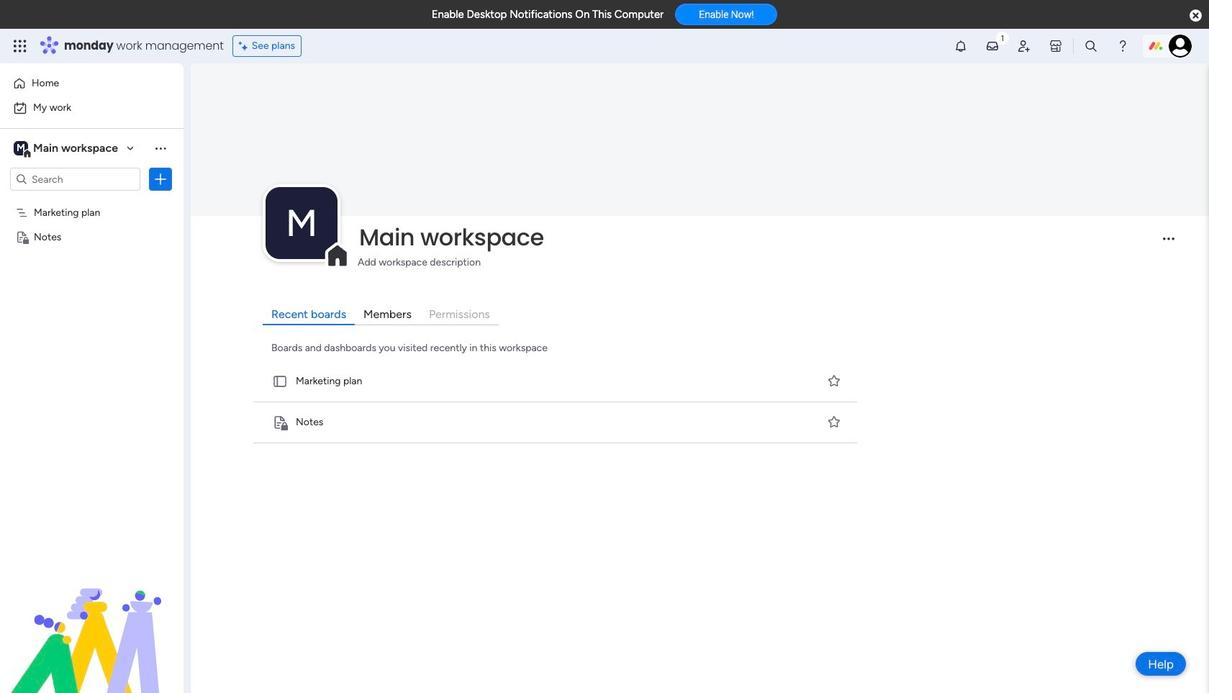Task type: describe. For each thing, give the bounding box(es) containing it.
add to favorites image for private board image
[[828, 415, 842, 430]]

search everything image
[[1085, 39, 1099, 53]]

update feed image
[[986, 39, 1000, 53]]

public board image
[[272, 374, 288, 390]]

workspace image inside workspace selection element
[[14, 140, 28, 156]]

notifications image
[[954, 39, 969, 53]]

v2 ellipsis image
[[1164, 238, 1175, 250]]

select product image
[[13, 39, 27, 53]]

workspace selection element
[[14, 140, 120, 158]]

1 vertical spatial workspace image
[[266, 187, 338, 259]]

lottie animation element
[[0, 548, 184, 694]]

invite members image
[[1018, 39, 1032, 53]]

options image
[[153, 172, 168, 187]]

1 vertical spatial option
[[9, 97, 175, 120]]



Task type: locate. For each thing, give the bounding box(es) containing it.
list box
[[0, 197, 184, 443]]

private board image
[[272, 415, 288, 431]]

0 vertical spatial add to favorites image
[[828, 374, 842, 388]]

workspace options image
[[153, 141, 168, 155]]

2 add to favorites image from the top
[[828, 415, 842, 430]]

quick search results list box
[[251, 361, 862, 444]]

add to favorites image for public board image
[[828, 374, 842, 388]]

None field
[[356, 222, 1152, 253]]

see plans image
[[239, 38, 252, 54]]

dapulse close image
[[1191, 9, 1203, 23]]

add to favorites image
[[828, 374, 842, 388], [828, 415, 842, 430]]

option
[[9, 72, 175, 95], [9, 97, 175, 120], [0, 199, 184, 202]]

1 add to favorites image from the top
[[828, 374, 842, 388]]

workspace image
[[14, 140, 28, 156], [266, 187, 338, 259]]

0 horizontal spatial workspace image
[[14, 140, 28, 156]]

0 vertical spatial workspace image
[[14, 140, 28, 156]]

Search in workspace field
[[30, 171, 120, 188]]

kendall parks image
[[1170, 35, 1193, 58]]

1 vertical spatial add to favorites image
[[828, 415, 842, 430]]

private board image
[[15, 230, 29, 243]]

help image
[[1116, 39, 1131, 53]]

monday marketplace image
[[1049, 39, 1064, 53]]

1 horizontal spatial workspace image
[[266, 187, 338, 259]]

0 vertical spatial option
[[9, 72, 175, 95]]

1 image
[[997, 30, 1010, 46]]

lottie animation image
[[0, 548, 184, 694]]

2 vertical spatial option
[[0, 199, 184, 202]]



Task type: vqa. For each thing, say whether or not it's contained in the screenshot.
Main within the button
no



